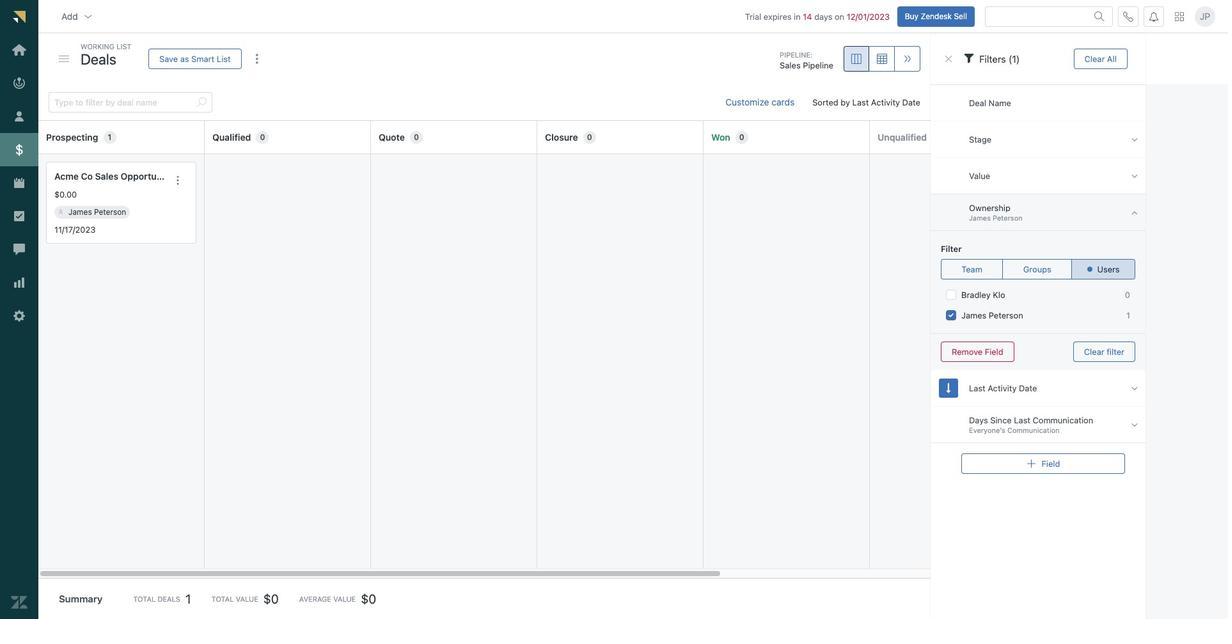 Task type: vqa. For each thing, say whether or not it's contained in the screenshot.
the bottommost The "Filter"
yes



Task type: locate. For each thing, give the bounding box(es) containing it.
1 up clear filter button
[[1126, 310, 1130, 320]]

peterson inside the ownership james peterson
[[993, 214, 1022, 222]]

in
[[794, 11, 801, 21]]

0 vertical spatial clear
[[1084, 53, 1105, 64]]

0 vertical spatial last
[[852, 97, 869, 107]]

0 down users button
[[1125, 290, 1130, 300]]

1 horizontal spatial sales
[[780, 60, 801, 71]]

1 vertical spatial angle down image
[[1131, 419, 1138, 430]]

0 horizontal spatial deals
[[81, 50, 116, 67]]

11/17/2023
[[54, 224, 95, 235]]

0 horizontal spatial activity
[[871, 97, 900, 107]]

0 horizontal spatial last
[[852, 97, 869, 107]]

sales down "pipeline:"
[[780, 60, 801, 71]]

total for $0
[[211, 595, 234, 603]]

1 $0 from the left
[[263, 591, 279, 606]]

1 vertical spatial sales
[[95, 171, 118, 182]]

james peterson down klo
[[961, 310, 1023, 320]]

2 vertical spatial last
[[1014, 415, 1030, 425]]

date
[[902, 97, 920, 107], [1019, 383, 1037, 393]]

deal
[[969, 98, 986, 108]]

1 total from the left
[[133, 595, 156, 603]]

average value $0
[[299, 591, 376, 606]]

1 vertical spatial 1
[[1126, 310, 1130, 320]]

remove field button
[[941, 342, 1014, 362]]

chevron down image
[[83, 11, 93, 21]]

clear filter
[[1084, 346, 1124, 357]]

peterson down klo
[[989, 310, 1023, 320]]

clear inside button
[[1084, 346, 1104, 357]]

0 for closure
[[587, 132, 592, 142]]

$0 right 'average'
[[361, 591, 376, 606]]

clear all button
[[1074, 49, 1128, 69]]

james down bradley
[[961, 310, 986, 320]]

value inside average value $0
[[333, 595, 356, 603]]

2 horizontal spatial 1
[[1126, 310, 1130, 320]]

1 horizontal spatial search image
[[1094, 11, 1105, 21]]

$0.00
[[54, 189, 77, 200]]

team
[[962, 264, 982, 274]]

0 vertical spatial activity
[[871, 97, 900, 107]]

0 vertical spatial angle down image
[[1131, 134, 1138, 145]]

angle down image
[[1131, 170, 1138, 181], [1131, 419, 1138, 430]]

save as smart list
[[159, 53, 231, 64]]

1 vertical spatial angle down image
[[1131, 383, 1138, 394]]

2 vertical spatial 1
[[185, 591, 191, 606]]

peterson down acme co sales opportunity link
[[94, 207, 126, 217]]

total
[[133, 595, 156, 603], [211, 595, 234, 603]]

0 right the won
[[739, 132, 744, 142]]

0 vertical spatial james peterson
[[68, 207, 126, 217]]

1
[[108, 132, 112, 142], [1126, 310, 1130, 320], [185, 591, 191, 606]]

pipeline
[[803, 60, 833, 71]]

0 vertical spatial list
[[117, 42, 132, 51]]

james peterson
[[68, 207, 126, 217], [961, 310, 1023, 320]]

0 horizontal spatial $0
[[263, 591, 279, 606]]

1 horizontal spatial filter
[[1107, 346, 1124, 357]]

closure
[[545, 131, 578, 142]]

0 horizontal spatial filter
[[941, 244, 962, 254]]

total right summary
[[133, 595, 156, 603]]

field button
[[961, 453, 1125, 474]]

0
[[260, 132, 265, 142], [414, 132, 419, 142], [587, 132, 592, 142], [739, 132, 744, 142], [1125, 290, 1130, 300]]

1 vertical spatial field
[[1042, 458, 1060, 468]]

1 vertical spatial clear
[[1084, 346, 1104, 357]]

last right long arrow down image
[[969, 383, 985, 393]]

date up days since last communication everyone's communication
[[1019, 383, 1037, 393]]

james up 11/17/2023
[[68, 207, 92, 217]]

as
[[180, 53, 189, 64]]

1 vertical spatial activity
[[988, 383, 1017, 393]]

0 vertical spatial deals
[[81, 50, 116, 67]]

1 value from the left
[[236, 595, 258, 603]]

field right 'add' image
[[1042, 458, 1060, 468]]

field
[[985, 346, 1003, 357], [1042, 458, 1060, 468]]

remove
[[952, 346, 983, 357]]

$0
[[263, 591, 279, 606], [361, 591, 376, 606]]

1 horizontal spatial james peterson
[[961, 310, 1023, 320]]

value for total value $0
[[236, 595, 258, 603]]

unqualified
[[878, 131, 927, 142]]

communication
[[1033, 415, 1093, 425], [1007, 426, 1060, 434]]

1 down type to filter by deal name field
[[108, 132, 112, 142]]

0 right quote
[[414, 132, 419, 142]]

total deals 1
[[133, 591, 191, 606]]

date up unqualified
[[902, 97, 920, 107]]

0 vertical spatial date
[[902, 97, 920, 107]]

filter fill image
[[964, 53, 974, 63]]

last inside days since last communication everyone's communication
[[1014, 415, 1030, 425]]

0 horizontal spatial 1
[[108, 132, 112, 142]]

(1)
[[1008, 53, 1020, 65]]

list
[[117, 42, 132, 51], [217, 53, 231, 64]]

last right since
[[1014, 415, 1030, 425]]

0 horizontal spatial value
[[236, 595, 258, 603]]

pipeline: sales pipeline
[[780, 50, 833, 71]]

last for since
[[1014, 415, 1030, 425]]

list right smart
[[217, 53, 231, 64]]

0 horizontal spatial field
[[985, 346, 1003, 357]]

peterson
[[94, 207, 126, 217], [993, 214, 1022, 222], [989, 310, 1023, 320]]

working
[[81, 42, 114, 51]]

peterson down ownership
[[993, 214, 1022, 222]]

days
[[814, 11, 832, 21]]

search image left calls icon
[[1094, 11, 1105, 21]]

list inside button
[[217, 53, 231, 64]]

last
[[852, 97, 869, 107], [969, 383, 985, 393], [1014, 415, 1030, 425]]

remove field
[[952, 346, 1003, 357]]

1 left total value $0
[[185, 591, 191, 606]]

communication up field button on the right of page
[[1033, 415, 1093, 425]]

add image
[[1026, 459, 1036, 469]]

sales right co
[[95, 171, 118, 182]]

handler image
[[59, 56, 69, 62]]

0 vertical spatial 1
[[108, 132, 112, 142]]

0 horizontal spatial list
[[117, 42, 132, 51]]

search image down smart
[[196, 97, 207, 108]]

1 for prospecting
[[108, 132, 112, 142]]

1 vertical spatial list
[[217, 53, 231, 64]]

2 total from the left
[[211, 595, 234, 603]]

buy zendesk sell
[[905, 11, 967, 21]]

activity up unqualified
[[871, 97, 900, 107]]

1 vertical spatial last
[[969, 383, 985, 393]]

1 horizontal spatial total
[[211, 595, 234, 603]]

1 horizontal spatial $0
[[361, 591, 376, 606]]

0 horizontal spatial james peterson
[[68, 207, 126, 217]]

james peterson up 11/17/2023
[[68, 207, 126, 217]]

2 value from the left
[[333, 595, 356, 603]]

jp button
[[1195, 6, 1215, 27]]

1 vertical spatial filter
[[1107, 346, 1124, 357]]

value for average value $0
[[333, 595, 356, 603]]

deals
[[81, 50, 116, 67], [158, 595, 180, 603]]

value
[[236, 595, 258, 603], [333, 595, 356, 603]]

ownership
[[969, 203, 1010, 213]]

total value $0
[[211, 591, 279, 606]]

total right total deals 1
[[211, 595, 234, 603]]

0 vertical spatial angle down image
[[1131, 170, 1138, 181]]

save
[[159, 53, 178, 64]]

trial expires in 14 days on 12/01/2023
[[745, 11, 890, 21]]

on
[[835, 11, 844, 21]]

james
[[68, 207, 92, 217], [969, 214, 991, 222], [961, 310, 986, 320]]

team button
[[941, 259, 1003, 279]]

total inside total deals 1
[[133, 595, 156, 603]]

2 horizontal spatial last
[[1014, 415, 1030, 425]]

clear inside button
[[1084, 53, 1105, 64]]

average
[[299, 595, 331, 603]]

0 right qualified on the top
[[260, 132, 265, 142]]

1 horizontal spatial field
[[1042, 458, 1060, 468]]

1 horizontal spatial date
[[1019, 383, 1037, 393]]

$0 for average value $0
[[361, 591, 376, 606]]

all
[[1107, 53, 1117, 64]]

1 vertical spatial deals
[[158, 595, 180, 603]]

0 vertical spatial filter
[[941, 244, 962, 254]]

0 horizontal spatial total
[[133, 595, 156, 603]]

1 vertical spatial james peterson
[[961, 310, 1023, 320]]

trial
[[745, 11, 761, 21]]

list right working
[[117, 42, 132, 51]]

angle down image
[[1131, 134, 1138, 145], [1131, 383, 1138, 394]]

search image
[[1094, 11, 1105, 21], [196, 97, 207, 108]]

2 angle down image from the top
[[1131, 419, 1138, 430]]

total inside total value $0
[[211, 595, 234, 603]]

activity
[[871, 97, 900, 107], [988, 383, 1017, 393]]

communication up 'add' image
[[1007, 426, 1060, 434]]

value inside total value $0
[[236, 595, 258, 603]]

1 vertical spatial search image
[[196, 97, 207, 108]]

last right by
[[852, 97, 869, 107]]

filter
[[941, 244, 962, 254], [1107, 346, 1124, 357]]

0 vertical spatial sales
[[780, 60, 801, 71]]

customize cards
[[725, 97, 794, 108]]

1 horizontal spatial list
[[217, 53, 231, 64]]

0 vertical spatial search image
[[1094, 11, 1105, 21]]

0 for won
[[739, 132, 744, 142]]

0 vertical spatial field
[[985, 346, 1003, 357]]

zendesk image
[[11, 594, 28, 611]]

clear filter button
[[1073, 342, 1135, 362]]

cards
[[772, 97, 794, 108]]

2 $0 from the left
[[361, 591, 376, 606]]

add
[[61, 11, 78, 21]]

users
[[1097, 264, 1120, 274]]

james inside the ownership james peterson
[[969, 214, 991, 222]]

1 horizontal spatial value
[[333, 595, 356, 603]]

sales
[[780, 60, 801, 71], [95, 171, 118, 182]]

1 horizontal spatial last
[[969, 383, 985, 393]]

acme co sales opportunity link
[[54, 170, 173, 184]]

angle up image
[[1131, 207, 1138, 218]]

clear
[[1084, 53, 1105, 64], [1084, 346, 1104, 357]]

value
[[969, 171, 990, 181]]

1 horizontal spatial deals
[[158, 595, 180, 603]]

field right remove
[[985, 346, 1003, 357]]

james down ownership
[[969, 214, 991, 222]]

0 right closure
[[587, 132, 592, 142]]

activity up since
[[988, 383, 1017, 393]]

$0 left 'average'
[[263, 591, 279, 606]]



Task type: describe. For each thing, give the bounding box(es) containing it.
filters (1)
[[979, 53, 1020, 65]]

calls image
[[1123, 11, 1133, 21]]

zendesk
[[921, 11, 952, 21]]

days
[[969, 415, 988, 425]]

0 vertical spatial communication
[[1033, 415, 1093, 425]]

14
[[803, 11, 812, 21]]

deal name
[[969, 98, 1011, 108]]

qualified
[[212, 131, 251, 142]]

opportunity
[[121, 171, 173, 182]]

groups button
[[1002, 259, 1072, 279]]

bradley
[[961, 290, 991, 300]]

clear for clear filter
[[1084, 346, 1104, 357]]

ownership james peterson
[[969, 203, 1022, 222]]

prospecting
[[46, 131, 98, 142]]

klo
[[993, 290, 1005, 300]]

sales inside pipeline: sales pipeline
[[780, 60, 801, 71]]

0 horizontal spatial date
[[902, 97, 920, 107]]

groups
[[1023, 264, 1051, 274]]

sorted by last activity date
[[812, 97, 920, 107]]

working list deals
[[81, 42, 132, 67]]

smart
[[191, 53, 214, 64]]

acme co sales opportunity
[[54, 171, 173, 182]]

quote
[[379, 131, 405, 142]]

list inside the working list deals
[[117, 42, 132, 51]]

customize
[[725, 97, 769, 108]]

0 for qualified
[[260, 132, 265, 142]]

sorted
[[812, 97, 838, 107]]

clear all
[[1084, 53, 1117, 64]]

1 for james peterson
[[1126, 310, 1130, 320]]

since
[[990, 415, 1012, 425]]

deals inside total deals 1
[[158, 595, 180, 603]]

overflow vertical fill image
[[252, 54, 262, 64]]

co
[[81, 171, 93, 182]]

everyone's
[[969, 426, 1005, 434]]

1 vertical spatial date
[[1019, 383, 1037, 393]]

1 vertical spatial communication
[[1007, 426, 1060, 434]]

1 horizontal spatial 1
[[185, 591, 191, 606]]

stage
[[969, 134, 991, 144]]

last activity date
[[969, 383, 1037, 393]]

acme
[[54, 171, 79, 182]]

zendesk products image
[[1175, 12, 1184, 21]]

users button
[[1071, 259, 1135, 279]]

Type to filter by deal name field
[[54, 93, 191, 112]]

jp
[[1200, 11, 1210, 22]]

2 angle down image from the top
[[1131, 383, 1138, 394]]

12/01/2023
[[847, 11, 890, 21]]

name
[[989, 98, 1011, 108]]

summary
[[59, 593, 103, 605]]

expires
[[764, 11, 791, 21]]

contacts image
[[58, 210, 63, 215]]

deals inside the working list deals
[[81, 50, 116, 67]]

0 horizontal spatial sales
[[95, 171, 118, 182]]

bradley klo
[[961, 290, 1005, 300]]

1 horizontal spatial activity
[[988, 383, 1017, 393]]

by
[[841, 97, 850, 107]]

won
[[711, 131, 730, 142]]

clear for clear all
[[1084, 53, 1105, 64]]

0 horizontal spatial search image
[[196, 97, 207, 108]]

days since last communication everyone's communication
[[969, 415, 1093, 434]]

total for 1
[[133, 595, 156, 603]]

cancel image
[[943, 54, 954, 64]]

add button
[[51, 4, 103, 29]]

last for by
[[852, 97, 869, 107]]

long arrow down image
[[946, 383, 951, 394]]

1 angle down image from the top
[[1131, 170, 1138, 181]]

0 for bradley klo
[[1125, 290, 1130, 300]]

filter inside clear filter button
[[1107, 346, 1124, 357]]

filters
[[979, 53, 1006, 65]]

buy zendesk sell button
[[897, 6, 975, 27]]

customize cards button
[[715, 90, 805, 115]]

bell image
[[1149, 11, 1159, 21]]

0 for quote
[[414, 132, 419, 142]]

pipeline:
[[780, 50, 812, 59]]

$0 for total value $0
[[263, 591, 279, 606]]

buy
[[905, 11, 918, 21]]

1 angle down image from the top
[[1131, 134, 1138, 145]]

save as smart list button
[[148, 49, 242, 69]]

sell
[[954, 11, 967, 21]]



